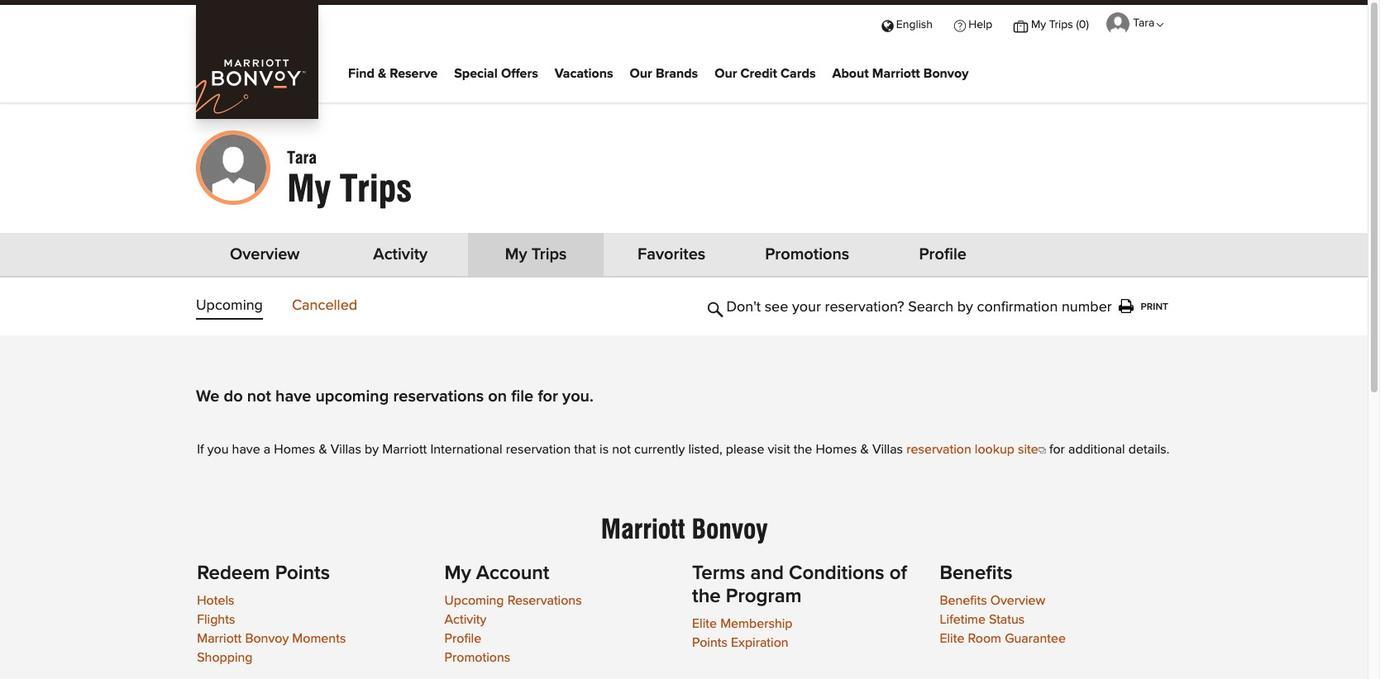 Task type: describe. For each thing, give the bounding box(es) containing it.
special offers
[[454, 67, 538, 80]]

find & reserve link
[[348, 62, 438, 87]]

upcoming for upcoming reservations activity profile promotions
[[445, 595, 504, 608]]

we do not have upcoming reservations on file for you.
[[196, 389, 594, 405]]

membership
[[720, 618, 793, 631]]

offers
[[501, 67, 538, 80]]

about marriott bonvoy link
[[832, 62, 969, 87]]

reservations
[[507, 595, 582, 608]]

suitcase image
[[1014, 19, 1028, 30]]

help
[[968, 19, 992, 30]]

1 reservation from the left
[[506, 443, 571, 456]]

print link
[[1119, 299, 1168, 316]]

our credit cards link
[[715, 62, 816, 87]]

my trips link
[[481, 246, 591, 263]]

0 vertical spatial promotions
[[765, 246, 849, 263]]

vacations link
[[555, 62, 613, 87]]

of
[[890, 564, 907, 584]]

1 villas from the left
[[331, 443, 361, 456]]

hotels link
[[197, 595, 234, 608]]

print
[[1141, 303, 1168, 313]]

terms
[[692, 564, 745, 584]]

benefits overview lifetime status elite room guarantee
[[940, 595, 1066, 646]]

if
[[197, 443, 204, 456]]

cancelled link
[[292, 299, 357, 320]]

special
[[454, 67, 498, 80]]

terms and conditions of the program
[[692, 564, 907, 607]]

terms and conditions of the program link
[[692, 564, 907, 607]]

currently
[[634, 443, 685, 456]]

1 horizontal spatial the
[[794, 443, 812, 456]]

opens in a new browser window image
[[1038, 447, 1046, 454]]

room
[[968, 633, 1001, 646]]

activity link for upcoming reservations
[[445, 614, 486, 627]]

1 horizontal spatial profile
[[919, 246, 967, 263]]

upcoming
[[315, 389, 389, 405]]

marriott down "we do not have upcoming reservations on file for you."
[[382, 443, 427, 456]]

find
[[348, 67, 374, 80]]

flights link
[[197, 614, 235, 627]]

benefits for benefits overview lifetime status elite room guarantee
[[940, 595, 987, 608]]

marriott down currently
[[601, 514, 685, 546]]

search
[[908, 300, 953, 315]]

upcoming reservations link
[[445, 595, 582, 608]]

conditions
[[789, 564, 885, 584]]

arrow down image
[[1158, 21, 1165, 29]]

a
[[264, 443, 271, 456]]

for additional details.
[[1046, 443, 1170, 456]]

confirmation
[[977, 300, 1058, 315]]

marriott bonvoy
[[601, 514, 768, 546]]

my account
[[445, 564, 549, 584]]

0 vertical spatial profile link
[[888, 246, 997, 263]]

favorites
[[638, 246, 706, 263]]

search image
[[708, 300, 723, 315]]

0 vertical spatial points
[[275, 564, 330, 584]]

brands
[[656, 67, 698, 80]]

see
[[765, 300, 788, 315]]

that
[[574, 443, 596, 456]]

marriott inside about marriott bonvoy link
[[872, 67, 920, 80]]

don't see your reservation? search by confirmation number link
[[708, 300, 1112, 315]]

you.
[[562, 389, 594, 405]]

help link
[[943, 5, 1003, 43]]

overview inside 'benefits overview lifetime status elite room guarantee'
[[990, 595, 1045, 608]]

you
[[207, 443, 229, 456]]

don't see your reservation? search by confirmation number
[[726, 300, 1112, 315]]

account
[[476, 564, 549, 584]]

cancelled
[[292, 299, 357, 313]]

our brands
[[630, 67, 698, 80]]

1 horizontal spatial promotions link
[[753, 246, 862, 263]]

lookup
[[975, 443, 1015, 456]]

1 horizontal spatial by
[[957, 300, 973, 315]]

number
[[1062, 300, 1112, 315]]

your
[[792, 300, 821, 315]]

elite room guarantee link
[[940, 633, 1066, 646]]

0 vertical spatial overview
[[230, 246, 300, 263]]

print svg image
[[1119, 301, 1134, 316]]

global header - my account image
[[1106, 12, 1129, 35]]

promotions inside 'upcoming reservations activity profile promotions'
[[445, 652, 510, 665]]

listed,
[[688, 443, 722, 456]]

about marriott bonvoy
[[832, 67, 969, 80]]

bonvoy inside hotels flights marriott bonvoy moments shopping
[[245, 633, 289, 646]]

0 horizontal spatial &
[[319, 443, 327, 456]]

points inside the elite membership points expiration
[[692, 637, 728, 650]]

flights
[[197, 614, 235, 627]]

our credit cards
[[715, 67, 816, 80]]

profile inside 'upcoming reservations activity profile promotions'
[[445, 633, 481, 646]]

additional
[[1068, 443, 1125, 456]]

cards
[[781, 67, 816, 80]]

international
[[430, 443, 502, 456]]

file
[[511, 389, 534, 405]]

we
[[196, 389, 219, 405]]



Task type: vqa. For each thing, say whether or not it's contained in the screenshot.
the middle VIEW
no



Task type: locate. For each thing, give the bounding box(es) containing it.
trips
[[1049, 19, 1073, 30], [531, 246, 567, 263]]

1 vertical spatial for
[[1049, 443, 1065, 456]]

2 horizontal spatial &
[[860, 443, 869, 456]]

1 vertical spatial promotions
[[445, 652, 510, 665]]

1 vertical spatial profile
[[445, 633, 481, 646]]

1 horizontal spatial promotions
[[765, 246, 849, 263]]

upcoming down overview link
[[196, 299, 263, 313]]

globe image
[[882, 19, 893, 30]]

overview
[[230, 246, 300, 263], [990, 595, 1045, 608]]

shopping link
[[197, 652, 253, 665]]

bonvoy
[[923, 67, 969, 80], [692, 514, 768, 546], [245, 633, 289, 646]]

points down elite membership link
[[692, 637, 728, 650]]

points up hotels flights marriott bonvoy moments shopping
[[275, 564, 330, 584]]

0 horizontal spatial trips
[[531, 246, 567, 263]]

1 vertical spatial trips
[[531, 246, 567, 263]]

activity inside 'upcoming reservations activity profile promotions'
[[445, 614, 486, 627]]

1 vertical spatial points
[[692, 637, 728, 650]]

2 horizontal spatial my
[[1031, 19, 1046, 30]]

our left credit
[[715, 67, 737, 80]]

marriott
[[872, 67, 920, 80], [382, 443, 427, 456], [601, 514, 685, 546], [197, 633, 242, 646]]

villas
[[331, 443, 361, 456], [872, 443, 903, 456]]

about
[[832, 67, 869, 80]]

credit
[[741, 67, 777, 80]]

1 horizontal spatial villas
[[872, 443, 903, 456]]

1 vertical spatial bonvoy
[[692, 514, 768, 546]]

trips for my trips (0)
[[1049, 19, 1073, 30]]

2 homes from the left
[[816, 443, 857, 456]]

reservations
[[393, 389, 484, 405]]

upcoming
[[196, 299, 263, 313], [445, 595, 504, 608]]

0 horizontal spatial by
[[365, 443, 379, 456]]

benefits up benefits overview link
[[940, 564, 1012, 584]]

benefits
[[940, 564, 1012, 584], [940, 595, 987, 608]]

0 horizontal spatial my
[[445, 564, 471, 584]]

marriott bonvoy moments link
[[197, 633, 346, 646]]

1 horizontal spatial overview
[[990, 595, 1045, 608]]

1 horizontal spatial trips
[[1049, 19, 1073, 30]]

0 horizontal spatial the
[[692, 587, 721, 607]]

redeem points
[[197, 564, 330, 584]]

upcoming link
[[196, 299, 263, 320]]

0 vertical spatial trips
[[1049, 19, 1073, 30]]

activity link for overview
[[346, 246, 455, 263]]

is
[[600, 443, 609, 456]]

1 horizontal spatial not
[[612, 443, 631, 456]]

reservation
[[506, 443, 571, 456], [906, 443, 971, 456]]

0 vertical spatial elite
[[692, 618, 717, 631]]

0 horizontal spatial reservation
[[506, 443, 571, 456]]

promotions link down upcoming reservations link
[[445, 652, 510, 665]]

our left brands
[[630, 67, 652, 80]]

reservation lookup site link
[[906, 443, 1038, 456]]

on
[[488, 389, 507, 405]]

by
[[957, 300, 973, 315], [365, 443, 379, 456]]

bonvoy down 'help' image
[[923, 67, 969, 80]]

upcoming for upcoming
[[196, 299, 263, 313]]

english link
[[871, 5, 943, 43]]

profile down upcoming reservations link
[[445, 633, 481, 646]]

generic profile image
[[196, 131, 270, 205]]

upcoming down my account
[[445, 595, 504, 608]]

my for my account
[[445, 564, 471, 584]]

lifetime status link
[[940, 614, 1025, 627]]

1 horizontal spatial for
[[1049, 443, 1065, 456]]

1 horizontal spatial activity
[[445, 614, 486, 627]]

0 vertical spatial upcoming
[[196, 299, 263, 313]]

1 horizontal spatial &
[[378, 67, 386, 80]]

0 horizontal spatial promotions
[[445, 652, 510, 665]]

expiration
[[731, 637, 789, 650]]

0 horizontal spatial not
[[247, 389, 271, 405]]

for right opens in a new browser window icon
[[1049, 443, 1065, 456]]

guarantee
[[1005, 633, 1066, 646]]

&
[[378, 67, 386, 80], [319, 443, 327, 456], [860, 443, 869, 456]]

0 horizontal spatial for
[[538, 389, 558, 405]]

0 vertical spatial benefits
[[940, 564, 1012, 584]]

benefits for benefits
[[940, 564, 1012, 584]]

my trips (0)
[[1031, 19, 1089, 30]]

benefits up lifetime
[[940, 595, 987, 608]]

profile link down upcoming reservations link
[[445, 633, 481, 646]]

1 horizontal spatial our
[[715, 67, 737, 80]]

profile link
[[888, 246, 997, 263], [445, 633, 481, 646]]

moments
[[292, 633, 346, 646]]

profile
[[919, 246, 967, 263], [445, 633, 481, 646]]

elite inside 'benefits overview lifetime status elite room guarantee'
[[940, 633, 964, 646]]

1 vertical spatial activity link
[[445, 614, 486, 627]]

have
[[275, 389, 311, 405], [232, 443, 260, 456]]

benefits inside 'benefits overview lifetime status elite room guarantee'
[[940, 595, 987, 608]]

status
[[989, 614, 1025, 627]]

promotions up your
[[765, 246, 849, 263]]

2 horizontal spatial bonvoy
[[923, 67, 969, 80]]

the right 'visit'
[[794, 443, 812, 456]]

0 vertical spatial tara
[[1133, 17, 1155, 29]]

tara link
[[1100, 5, 1172, 42]]

1 our from the left
[[630, 67, 652, 80]]

1 vertical spatial profile link
[[445, 633, 481, 646]]

tara right the generic profile 'image'
[[287, 148, 317, 168]]

0 vertical spatial the
[[794, 443, 812, 456]]

by down "upcoming"
[[365, 443, 379, 456]]

1 benefits from the top
[[940, 564, 1012, 584]]

our for our brands
[[630, 67, 652, 80]]

0 horizontal spatial have
[[232, 443, 260, 456]]

hotels flights marriott bonvoy moments shopping
[[197, 595, 346, 665]]

2 benefits from the top
[[940, 595, 987, 608]]

elite up 'points expiration' link
[[692, 618, 717, 631]]

profile up search
[[919, 246, 967, 263]]

1 vertical spatial have
[[232, 443, 260, 456]]

marriott inside hotels flights marriott bonvoy moments shopping
[[197, 633, 242, 646]]

marriott right the about
[[872, 67, 920, 80]]

benefits overview link
[[940, 595, 1045, 608]]

0 horizontal spatial tara
[[287, 148, 317, 168]]

1 horizontal spatial points
[[692, 637, 728, 650]]

hotels
[[197, 595, 234, 608]]

1 horizontal spatial homes
[[816, 443, 857, 456]]

please
[[726, 443, 764, 456]]

1 vertical spatial benefits
[[940, 595, 987, 608]]

the inside terms and conditions of the program
[[692, 587, 721, 607]]

not right is
[[612, 443, 631, 456]]

elite down lifetime
[[940, 633, 964, 646]]

homes right a
[[274, 443, 315, 456]]

overview link
[[210, 246, 319, 263]]

shopping
[[197, 652, 253, 665]]

upcoming inside 'upcoming reservations activity profile promotions'
[[445, 595, 504, 608]]

promotions link up your
[[753, 246, 862, 263]]

marriott down flights link
[[197, 633, 242, 646]]

2 villas from the left
[[872, 443, 903, 456]]

0 horizontal spatial upcoming
[[196, 299, 263, 313]]

elite inside the elite membership points expiration
[[692, 618, 717, 631]]

favorites link
[[617, 246, 726, 263]]

bonvoy up shopping link at left bottom
[[245, 633, 289, 646]]

1 homes from the left
[[274, 443, 315, 456]]

1 horizontal spatial profile link
[[888, 246, 997, 263]]

for right file
[[538, 389, 558, 405]]

if you have a homes & villas by marriott international reservation that is not currently listed, please visit the homes & villas reservation lookup site
[[197, 443, 1038, 456]]

homes
[[274, 443, 315, 456], [816, 443, 857, 456]]

1 vertical spatial elite
[[940, 633, 964, 646]]

our brands link
[[630, 62, 698, 87]]

0 horizontal spatial homes
[[274, 443, 315, 456]]

overview up 'status'
[[990, 595, 1045, 608]]

our for our credit cards
[[715, 67, 737, 80]]

the down terms
[[692, 587, 721, 607]]

reservation?
[[825, 300, 904, 315]]

1 horizontal spatial have
[[275, 389, 311, 405]]

overview up upcoming link
[[230, 246, 300, 263]]

1 horizontal spatial elite
[[940, 633, 964, 646]]

0 horizontal spatial our
[[630, 67, 652, 80]]

0 horizontal spatial activity
[[373, 246, 428, 263]]

find & reserve
[[348, 67, 438, 80]]

0 vertical spatial not
[[247, 389, 271, 405]]

and
[[750, 564, 784, 584]]

0 horizontal spatial overview
[[230, 246, 300, 263]]

not right do
[[247, 389, 271, 405]]

special offers link
[[454, 62, 538, 87]]

reserve
[[390, 67, 438, 80]]

promotions
[[765, 246, 849, 263], [445, 652, 510, 665]]

1 horizontal spatial my
[[505, 246, 527, 263]]

details.
[[1129, 443, 1170, 456]]

1 horizontal spatial bonvoy
[[692, 514, 768, 546]]

0 horizontal spatial promotions link
[[445, 652, 510, 665]]

points
[[275, 564, 330, 584], [692, 637, 728, 650]]

elite membership link
[[692, 618, 793, 631]]

2 vertical spatial my
[[445, 564, 471, 584]]

have left a
[[232, 443, 260, 456]]

1 vertical spatial tara
[[287, 148, 317, 168]]

homes right 'visit'
[[816, 443, 857, 456]]

marriott bonvoy link
[[601, 514, 768, 546]]

tara left arrow down icon
[[1133, 17, 1155, 29]]

(0)
[[1076, 19, 1089, 30]]

points expiration link
[[692, 637, 789, 650]]

0 vertical spatial my
[[1031, 19, 1046, 30]]

0 horizontal spatial villas
[[331, 443, 361, 456]]

0 vertical spatial profile
[[919, 246, 967, 263]]

1 vertical spatial my
[[505, 246, 527, 263]]

0 horizontal spatial bonvoy
[[245, 633, 289, 646]]

upcoming reservations activity profile promotions
[[445, 595, 582, 665]]

for
[[538, 389, 558, 405], [1049, 443, 1065, 456]]

0 horizontal spatial points
[[275, 564, 330, 584]]

1 vertical spatial by
[[365, 443, 379, 456]]

our
[[630, 67, 652, 80], [715, 67, 737, 80]]

the
[[794, 443, 812, 456], [692, 587, 721, 607]]

my for my trips (0)
[[1031, 19, 1046, 30]]

1 vertical spatial not
[[612, 443, 631, 456]]

elite
[[692, 618, 717, 631], [940, 633, 964, 646]]

profile link up search
[[888, 246, 997, 263]]

0 vertical spatial for
[[538, 389, 558, 405]]

tara
[[1133, 17, 1155, 29], [287, 148, 317, 168]]

my for my trips
[[505, 246, 527, 263]]

vacations
[[555, 67, 613, 80]]

program
[[726, 587, 802, 607]]

have left "upcoming"
[[275, 389, 311, 405]]

tara inside 'link'
[[1133, 17, 1155, 29]]

0 vertical spatial activity
[[373, 246, 428, 263]]

bonvoy up terms
[[692, 514, 768, 546]]

elite membership points expiration
[[692, 618, 793, 650]]

2 our from the left
[[715, 67, 737, 80]]

do
[[224, 389, 243, 405]]

english
[[896, 19, 933, 30]]

1 vertical spatial promotions link
[[445, 652, 510, 665]]

trips for my trips
[[531, 246, 567, 263]]

by right search
[[957, 300, 973, 315]]

0 vertical spatial activity link
[[346, 246, 455, 263]]

1 vertical spatial the
[[692, 587, 721, 607]]

1 vertical spatial activity
[[445, 614, 486, 627]]

1 vertical spatial overview
[[990, 595, 1045, 608]]

2 reservation from the left
[[906, 443, 971, 456]]

1 horizontal spatial reservation
[[906, 443, 971, 456]]

reservation left that
[[506, 443, 571, 456]]

help image
[[954, 19, 965, 30]]

0 horizontal spatial profile link
[[445, 633, 481, 646]]

promotions down upcoming reservations link
[[445, 652, 510, 665]]

0 horizontal spatial profile
[[445, 633, 481, 646]]

lifetime
[[940, 614, 986, 627]]

0 vertical spatial bonvoy
[[923, 67, 969, 80]]

don't
[[726, 300, 761, 315]]

my trips
[[505, 246, 567, 263]]

1 vertical spatial upcoming
[[445, 595, 504, 608]]

1 horizontal spatial tara
[[1133, 17, 1155, 29]]

reservation left lookup
[[906, 443, 971, 456]]

1 horizontal spatial upcoming
[[445, 595, 504, 608]]

0 horizontal spatial elite
[[692, 618, 717, 631]]

0 vertical spatial promotions link
[[753, 246, 862, 263]]

0 vertical spatial have
[[275, 389, 311, 405]]

2 vertical spatial bonvoy
[[245, 633, 289, 646]]

0 vertical spatial by
[[957, 300, 973, 315]]

activity link
[[346, 246, 455, 263], [445, 614, 486, 627]]



